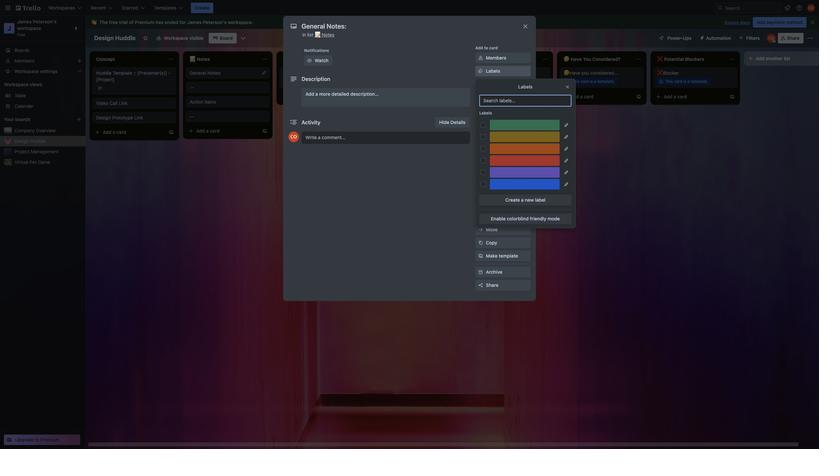 Task type: vqa. For each thing, say whether or not it's contained in the screenshot.
Action Items link
yes



Task type: locate. For each thing, give the bounding box(es) containing it.
-- link down action items link
[[190, 113, 266, 120]]

0 vertical spatial create
[[195, 5, 209, 11]]

this for 👍positive
[[291, 79, 299, 84]]

add a more detailed description… link
[[302, 88, 470, 107]]

1 horizontal spatial share button
[[778, 33, 804, 43]]

detailed
[[332, 91, 349, 97]]

sm image down actions
[[477, 227, 484, 233]]

hide details link
[[435, 117, 470, 128]]

really
[[311, 70, 323, 76]]

sm image inside archive link
[[477, 269, 484, 276]]

0 horizontal spatial members
[[14, 58, 34, 64]]

members link down boards
[[0, 56, 86, 66]]

this card is a template. for [what
[[478, 79, 521, 84]]

members link up the labels link
[[476, 53, 531, 63]]

add a card
[[290, 94, 313, 99], [477, 94, 500, 99], [570, 94, 594, 99], [664, 94, 687, 99], [196, 128, 220, 134], [103, 129, 126, 135]]

create from template… image for design prototype link
[[169, 130, 174, 135]]

1 horizontal spatial premium
[[135, 19, 154, 25]]

banner
[[86, 16, 819, 29]]

0 vertical spatial design
[[94, 35, 114, 41]]

upgrade
[[15, 437, 34, 443]]

share down the archive
[[486, 283, 499, 288]]

create
[[195, 5, 209, 11], [506, 197, 520, 203]]

2 vertical spatial huddle
[[30, 138, 46, 144]]

1 horizontal spatial workspace
[[164, 35, 188, 41]]

0 vertical spatial list
[[307, 32, 313, 38]]

share button down the method
[[778, 33, 804, 43]]

company overview
[[14, 128, 56, 133]]

boards
[[15, 117, 31, 122]]

enable colorblind friendly mode
[[491, 216, 560, 222]]

2 horizontal spatial ups
[[683, 35, 692, 41]]

this
[[291, 79, 299, 84], [478, 79, 486, 84], [572, 79, 580, 84], [665, 79, 673, 84]]

1 vertical spatial to
[[35, 437, 39, 443]]

add a card button down 🤔have you considered... link
[[560, 92, 634, 102]]

1 template. from the left
[[317, 79, 334, 84]]

sm image down add to card
[[477, 55, 484, 61]]

create from template… image
[[356, 94, 361, 99], [543, 94, 548, 99], [636, 94, 641, 99], [730, 94, 735, 99]]

add a card for 👍positive [i really liked...]
[[290, 94, 313, 99]]

0 vertical spatial share button
[[778, 33, 804, 43]]

2 this from the left
[[478, 79, 486, 84]]

color: green, title: none image
[[490, 120, 560, 130]]

design for design huddle link
[[14, 138, 29, 144]]

move link
[[476, 225, 531, 235]]

members down add to card
[[486, 55, 506, 61]]

3 is from the left
[[590, 79, 593, 84]]

1 horizontal spatial ups
[[511, 174, 520, 179]]

workspace views
[[4, 82, 42, 87]]

0 vertical spatial huddle
[[115, 35, 136, 41]]

👋 the free trial of premium has ended for james peterson's workspace .
[[91, 19, 253, 25]]

list inside button
[[784, 56, 791, 61]]

add left the more
[[306, 91, 314, 97]]

❌blocker link
[[657, 70, 734, 76]]

close popover image
[[565, 84, 570, 90]]

- inside huddle template :: [presenter(s)] - [project]
[[168, 70, 170, 76]]

0 vertical spatial design huddle
[[94, 35, 136, 41]]

share for the topmost share "button"
[[787, 35, 800, 41]]

christina overa (christinaovera) image
[[807, 4, 815, 12], [288, 132, 299, 142]]

create button
[[191, 3, 213, 13]]

premium right upgrade
[[40, 437, 59, 443]]

card
[[489, 45, 498, 50], [300, 79, 308, 84], [487, 79, 495, 84], [581, 79, 589, 84], [674, 79, 682, 84], [303, 94, 313, 99], [491, 94, 500, 99], [584, 94, 594, 99], [678, 94, 687, 99], [210, 128, 220, 134], [116, 129, 126, 135]]

sm image for make template
[[477, 253, 484, 259]]

a left the more
[[316, 91, 318, 97]]

premium
[[135, 19, 154, 25], [40, 437, 59, 443]]

automation
[[706, 35, 731, 41], [476, 190, 498, 195]]

colorblind
[[507, 216, 529, 222]]

huddle up [project]
[[96, 70, 111, 76]]

huddle template :: [presenter(s)] - [project] link
[[96, 70, 173, 83]]

link down video call link link
[[134, 115, 143, 121]]

is
[[309, 79, 313, 84], [497, 79, 500, 84], [590, 79, 593, 84], [684, 79, 687, 84]]

0 vertical spatial workspace
[[228, 19, 252, 25]]

workspace up 'free'
[[17, 25, 41, 31]]

sm image inside watch button
[[306, 57, 313, 64]]

create inside create 'button'
[[195, 5, 209, 11]]

add down design prototype link
[[103, 129, 111, 135]]

automation up add button
[[476, 190, 498, 195]]

0 horizontal spatial create from template… image
[[169, 130, 174, 135]]

sm image left watch
[[306, 57, 313, 64]]

0 vertical spatial ups
[[683, 35, 692, 41]]

1 horizontal spatial power-ups
[[668, 35, 692, 41]]

2 vertical spatial design
[[14, 138, 29, 144]]

add a card button down description
[[279, 92, 353, 102]]

1 vertical spatial design
[[96, 115, 111, 121]]

0 vertical spatial to
[[484, 45, 488, 50]]

0 horizontal spatial to
[[35, 437, 39, 443]]

workspace up table
[[4, 82, 29, 87]]

peterson's inside james peterson's workspace free
[[33, 19, 57, 24]]

add a card for ❌blocker
[[664, 94, 687, 99]]

1 vertical spatial workspace
[[17, 25, 41, 31]]

add a card down description
[[290, 94, 313, 99]]

2 this card is a template. from the left
[[478, 79, 521, 84]]

1 horizontal spatial huddle
[[96, 70, 111, 76]]

sm image right power-ups button
[[697, 33, 706, 42]]

a down design prototype link
[[113, 129, 115, 135]]

1 vertical spatial labels
[[518, 84, 533, 90]]

j link
[[4, 23, 14, 34]]

0 vertical spatial workspace
[[164, 35, 188, 41]]

1 horizontal spatial link
[[134, 115, 143, 121]]

👍positive
[[283, 70, 306, 76]]

list
[[307, 32, 313, 38], [784, 56, 791, 61]]

1 vertical spatial huddle
[[96, 70, 111, 76]]

sm image up checklist "icon"
[[477, 68, 484, 74]]

2 -- link from the top
[[190, 113, 266, 120]]

plans
[[740, 20, 751, 25]]

this card is a template. for you
[[572, 79, 615, 84]]

create from template… image for about...?]
[[543, 94, 548, 99]]

this down 👍positive
[[291, 79, 299, 84]]

workspace inside button
[[164, 35, 188, 41]]

add a card button down action items link
[[186, 126, 259, 136]]

sm image inside the labels link
[[477, 68, 484, 74]]

table
[[14, 93, 26, 98]]

1 vertical spatial design huddle
[[14, 138, 46, 144]]

template. down "👍positive [i really liked...]" "link"
[[317, 79, 334, 84]]

create from template… image
[[262, 128, 267, 134], [169, 130, 174, 135]]

james right "for"
[[187, 19, 202, 25]]

card left the more
[[303, 94, 313, 99]]

this card is a template.
[[291, 79, 334, 84], [478, 79, 521, 84], [572, 79, 615, 84], [665, 79, 709, 84]]

card down prototype
[[116, 129, 126, 135]]

0 vertical spatial --
[[190, 85, 194, 90]]

share for the left share "button"
[[486, 283, 499, 288]]

1 this from the left
[[291, 79, 299, 84]]

4 this card is a template. from the left
[[665, 79, 709, 84]]

0 horizontal spatial share
[[486, 283, 499, 288]]

2 vertical spatial ups
[[511, 174, 520, 179]]

📝 notes link
[[315, 32, 334, 38]]

sm image inside cover link
[[477, 121, 484, 127]]

considered...
[[591, 70, 618, 76]]

a down 🤔have you considered...
[[594, 79, 596, 84]]

0 horizontal spatial workspace
[[17, 25, 41, 31]]

0 vertical spatial labels
[[486, 68, 500, 74]]

custom fields button
[[476, 134, 531, 140]]

notes
[[322, 32, 334, 38]]

sm image inside make template link
[[477, 253, 484, 259]]

1 vertical spatial sm image
[[477, 121, 484, 127]]

calendar link
[[14, 103, 82, 110]]

color: purple, title: none image
[[490, 167, 560, 178]]

share down the method
[[787, 35, 800, 41]]

1 is from the left
[[309, 79, 313, 84]]

a inside "link"
[[316, 91, 318, 97]]

peterson's up board 'link'
[[203, 19, 227, 25]]

huddle down trial
[[115, 35, 136, 41]]

this for 🤔have
[[572, 79, 580, 84]]

visible
[[189, 35, 203, 41]]

james up 'free'
[[17, 19, 32, 24]]

a down really
[[314, 79, 316, 84]]

workspace up customize views "icon"
[[228, 19, 252, 25]]

explore plans
[[725, 20, 751, 25]]

1 vertical spatial share
[[486, 283, 499, 288]]

automation inside button
[[706, 35, 731, 41]]

1 vertical spatial --
[[190, 114, 194, 119]]

-
[[168, 70, 170, 76], [190, 85, 192, 90], [192, 85, 194, 90], [190, 114, 192, 119], [192, 114, 194, 119]]

0 vertical spatial share
[[787, 35, 800, 41]]

primary element
[[0, 0, 819, 16]]

2 vertical spatial sm image
[[477, 240, 484, 246]]

a
[[314, 79, 316, 84], [501, 79, 503, 84], [594, 79, 596, 84], [688, 79, 690, 84], [316, 91, 318, 97], [300, 94, 302, 99], [487, 94, 489, 99], [580, 94, 583, 99], [674, 94, 676, 99], [206, 128, 209, 134], [113, 129, 115, 135], [521, 197, 524, 203]]

design huddle down free
[[94, 35, 136, 41]]

1 vertical spatial list
[[784, 56, 791, 61]]

payment
[[767, 19, 785, 25]]

workspace
[[228, 19, 252, 25], [17, 25, 41, 31]]

1 horizontal spatial design huddle
[[94, 35, 136, 41]]

description…
[[350, 91, 379, 97]]

views
[[30, 82, 42, 87]]

this card is a template. down 🙋question [what about...?]
[[478, 79, 521, 84]]

share button down archive link
[[476, 280, 531, 291]]

1 horizontal spatial members link
[[476, 53, 531, 63]]

prototype
[[112, 115, 133, 121]]

-- link up action items link
[[190, 84, 266, 91]]

0 vertical spatial link
[[119, 100, 128, 106]]

premium right of
[[135, 19, 154, 25]]

hide details
[[439, 120, 466, 125]]

this down "🤔have"
[[572, 79, 580, 84]]

template. down ❌blocker link
[[691, 79, 709, 84]]

is down ❌blocker link
[[684, 79, 687, 84]]

explore plans button
[[725, 19, 751, 27]]

link
[[119, 100, 128, 106], [134, 115, 143, 121]]

0 vertical spatial christina overa (christinaovera) image
[[807, 4, 815, 12]]

0 vertical spatial -- link
[[190, 84, 266, 91]]

attachment button
[[476, 105, 531, 116]]

design down video
[[96, 115, 111, 121]]

add power-ups
[[486, 174, 520, 179]]

0 horizontal spatial automation
[[476, 190, 498, 195]]

2 horizontal spatial huddle
[[115, 35, 136, 41]]

1 vertical spatial link
[[134, 115, 143, 121]]

4 this from the left
[[665, 79, 673, 84]]

link for design prototype link
[[134, 115, 143, 121]]

Board name text field
[[91, 33, 139, 43]]

design huddle down the company overview
[[14, 138, 46, 144]]

workspace inside james peterson's workspace free
[[17, 25, 41, 31]]

1 vertical spatial christina overa (christinaovera) image
[[288, 132, 299, 142]]

1 vertical spatial create
[[506, 197, 520, 203]]

color: blue, title: none image
[[490, 179, 560, 190]]

1 -- from the top
[[190, 85, 194, 90]]

0 vertical spatial sm image
[[697, 33, 706, 42]]

this card is a template. down ❌blocker link
[[665, 79, 709, 84]]

.
[[252, 19, 253, 25]]

1 horizontal spatial james
[[187, 19, 202, 25]]

3 this from the left
[[572, 79, 580, 84]]

0 vertical spatial power-ups
[[668, 35, 692, 41]]

None text field
[[298, 20, 516, 32]]

0 horizontal spatial create
[[195, 5, 209, 11]]

sm image left cover on the right of the page
[[477, 121, 484, 127]]

this card is a template. down 🤔have you considered...
[[572, 79, 615, 84]]

design huddle inside board name text field
[[94, 35, 136, 41]]

1 horizontal spatial to
[[484, 45, 488, 50]]

1 vertical spatial -- link
[[190, 113, 266, 120]]

sm image inside move link
[[477, 227, 484, 233]]

0 horizontal spatial link
[[119, 100, 128, 106]]

members
[[486, 55, 506, 61], [14, 58, 34, 64]]

sm image left the archive
[[477, 269, 484, 276]]

share button
[[778, 33, 804, 43], [476, 280, 531, 291]]

0 horizontal spatial peterson's
[[33, 19, 57, 24]]

create inside create a new label button
[[506, 197, 520, 203]]

ups up figma
[[489, 151, 497, 156]]

general notes:
[[190, 70, 221, 76]]

design for "design prototype link" link
[[96, 115, 111, 121]]

members down boards
[[14, 58, 34, 64]]

sm image inside members link
[[477, 55, 484, 61]]

-- up action
[[190, 85, 194, 90]]

2 vertical spatial power-
[[496, 174, 511, 179]]

add a card for 🤔have you considered...
[[570, 94, 594, 99]]

add a card button for ❌blocker
[[653, 92, 727, 102]]

automation down explore
[[706, 35, 731, 41]]

this down 🙋question
[[478, 79, 486, 84]]

design prototype link link
[[96, 115, 173, 121]]

to right upgrade
[[35, 437, 39, 443]]

template. for about...?]
[[504, 79, 521, 84]]

2 horizontal spatial power-
[[668, 35, 683, 41]]

is down 🤔have you considered...
[[590, 79, 593, 84]]

a left new
[[521, 197, 524, 203]]

sm image left copy
[[477, 240, 484, 246]]

filters
[[746, 35, 760, 41]]

sm image
[[697, 33, 706, 42], [477, 121, 484, 127], [477, 240, 484, 246]]

1 this card is a template. from the left
[[291, 79, 334, 84]]

a down ❌blocker link
[[688, 79, 690, 84]]

3 template. from the left
[[597, 79, 615, 84]]

0 vertical spatial premium
[[135, 19, 154, 25]]

3 this card is a template. from the left
[[572, 79, 615, 84]]

sm image
[[477, 55, 484, 61], [306, 57, 313, 64], [477, 68, 484, 74], [477, 227, 484, 233], [477, 253, 484, 259], [477, 269, 484, 276]]

project
[[14, 149, 30, 154]]

star or unstar board image
[[143, 36, 148, 41]]

button
[[496, 201, 510, 206]]

board
[[220, 35, 233, 41]]

3 create from template… image from the left
[[636, 94, 641, 99]]

1 horizontal spatial list
[[784, 56, 791, 61]]

workspace down the 👋 the free trial of premium has ended for james peterson's workspace .
[[164, 35, 188, 41]]

is for [what
[[497, 79, 500, 84]]

a down ❌blocker
[[674, 94, 676, 99]]

0 horizontal spatial christina overa (christinaovera) image
[[288, 132, 299, 142]]

add a card down design prototype link
[[103, 129, 126, 135]]

add a card button up attachment button
[[466, 92, 540, 102]]

0 horizontal spatial james
[[17, 19, 32, 24]]

0 horizontal spatial ups
[[489, 151, 497, 156]]

sm image inside automation button
[[697, 33, 706, 42]]

add left payment
[[757, 19, 766, 25]]

sm image for cover
[[477, 121, 484, 127]]

activity
[[302, 120, 321, 125]]

label
[[535, 197, 546, 203]]

add down figma
[[486, 174, 495, 179]]

--
[[190, 85, 194, 90], [190, 114, 194, 119]]

is for [i
[[309, 79, 313, 84]]

1 horizontal spatial create from template… image
[[262, 128, 267, 134]]

project management link
[[14, 149, 82, 155]]

0 vertical spatial power-
[[668, 35, 683, 41]]

free
[[109, 19, 118, 25]]

the
[[99, 19, 108, 25]]

0 horizontal spatial premium
[[40, 437, 59, 443]]

Write a comment text field
[[302, 132, 470, 144]]

card down 🤔have you considered...
[[584, 94, 594, 99]]

1 horizontal spatial members
[[486, 55, 506, 61]]

link for video call link
[[119, 100, 128, 106]]

1 horizontal spatial share
[[787, 35, 800, 41]]

sm image left make
[[477, 253, 484, 259]]

a down 🙋question [what about...?]
[[501, 79, 503, 84]]

template. down considered...
[[597, 79, 615, 84]]

1 create from template… image from the left
[[356, 94, 361, 99]]

1 vertical spatial premium
[[40, 437, 59, 443]]

1 vertical spatial share button
[[476, 280, 531, 291]]

table link
[[14, 93, 82, 99]]

notes:
[[207, 70, 221, 76]]

is down 👍positive [i really liked...]
[[309, 79, 313, 84]]

add a card down close popover image
[[570, 94, 594, 99]]

you
[[582, 70, 589, 76]]

design prototype link
[[96, 115, 143, 121]]

1 horizontal spatial workspace
[[228, 19, 252, 25]]

add a card button down ❌blocker link
[[653, 92, 727, 102]]

design down the on the left top
[[94, 35, 114, 41]]

1 vertical spatial workspace
[[4, 82, 29, 87]]

add down close popover image
[[570, 94, 579, 99]]

sm image for automation
[[697, 33, 706, 42]]

2 is from the left
[[497, 79, 500, 84]]

0 horizontal spatial power-
[[476, 151, 489, 156]]

huddle
[[115, 35, 136, 41], [96, 70, 111, 76], [30, 138, 46, 144]]

list right in at the top left of the page
[[307, 32, 313, 38]]

1 horizontal spatial automation
[[706, 35, 731, 41]]

🤔have you considered... link
[[564, 70, 640, 76]]

this card is a template. down 👍positive [i really liked...]
[[291, 79, 334, 84]]

0 horizontal spatial design huddle
[[14, 138, 46, 144]]

2 create from template… image from the left
[[543, 94, 548, 99]]

template. for really
[[317, 79, 334, 84]]

add a card button down "design prototype link" link
[[92, 127, 166, 138]]

ups down color: red, title: none image
[[511, 174, 520, 179]]

list right another
[[784, 56, 791, 61]]

your boards with 4 items element
[[4, 116, 67, 123]]

1 horizontal spatial create
[[506, 197, 520, 203]]

huddle inside huddle template :: [presenter(s)] - [project]
[[96, 70, 111, 76]]

0 horizontal spatial workspace
[[4, 82, 29, 87]]

trial
[[119, 19, 128, 25]]

ups left automation button
[[683, 35, 692, 41]]

link right call on the top
[[119, 100, 128, 106]]

pet
[[30, 159, 37, 165]]

2 template. from the left
[[504, 79, 521, 84]]

1 vertical spatial power-ups
[[476, 151, 497, 156]]

design up project
[[14, 138, 29, 144]]

1 horizontal spatial christina overa (christinaovera) image
[[807, 4, 815, 12]]

🤔have you considered...
[[564, 70, 618, 76]]

add a card down ❌blocker
[[664, 94, 687, 99]]

action
[[190, 99, 203, 105]]

design inside board name text field
[[94, 35, 114, 41]]

0 vertical spatial automation
[[706, 35, 731, 41]]

2 -- from the top
[[190, 114, 194, 119]]

sm image inside copy link
[[477, 240, 484, 246]]

0 horizontal spatial members link
[[0, 56, 86, 66]]

filters button
[[737, 33, 762, 43]]

add another list
[[756, 56, 791, 61]]



Task type: describe. For each thing, give the bounding box(es) containing it.
-- for 2nd -- link from the bottom
[[190, 85, 194, 90]]

workspace for workspace views
[[4, 82, 29, 87]]

ups inside button
[[683, 35, 692, 41]]

power-ups inside button
[[668, 35, 692, 41]]

add a card button for 🤔have you considered...
[[560, 92, 634, 102]]

to for premium
[[35, 437, 39, 443]]

workspace visible button
[[152, 33, 207, 43]]

boards link
[[0, 45, 86, 56]]

checklist image
[[477, 81, 484, 88]]

add to card
[[476, 45, 498, 50]]

details
[[451, 120, 466, 125]]

👍positive [i really liked...]
[[283, 70, 339, 76]]

1 vertical spatial automation
[[476, 190, 498, 195]]

video call link
[[96, 100, 128, 106]]

create a new label button
[[479, 195, 572, 205]]

🙋question [what about...?] link
[[470, 70, 547, 76]]

attachment
[[486, 108, 511, 113]]

card up the labels link
[[489, 45, 498, 50]]

card down items
[[210, 128, 220, 134]]

a down description
[[300, 94, 302, 99]]

automation button
[[697, 33, 735, 43]]

Search labels… text field
[[479, 95, 572, 107]]

show menu image
[[807, 35, 814, 41]]

new
[[525, 197, 534, 203]]

to for card
[[484, 45, 488, 50]]

for
[[180, 19, 186, 25]]

christina overa (christinaovera) image
[[767, 34, 776, 43]]

sm image for move
[[477, 227, 484, 233]]

this card is a template. for [i
[[291, 79, 334, 84]]

sm image for archive
[[477, 269, 484, 276]]

add board image
[[76, 117, 82, 122]]

make template
[[486, 253, 518, 259]]

management
[[31, 149, 59, 154]]

add inside "link"
[[306, 91, 314, 97]]

friendly
[[530, 216, 547, 222]]

❌blocker
[[657, 70, 679, 76]]

copy link
[[476, 238, 531, 248]]

dates button
[[476, 92, 531, 103]]

1 horizontal spatial power-
[[496, 174, 511, 179]]

create for create
[[195, 5, 209, 11]]

hide
[[439, 120, 449, 125]]

add left dates
[[477, 94, 486, 99]]

0 horizontal spatial share button
[[476, 280, 531, 291]]

add button button
[[476, 198, 531, 209]]

a up attachment on the right top of the page
[[487, 94, 489, 99]]

james inside james peterson's workspace free
[[17, 19, 32, 24]]

4 is from the left
[[684, 79, 687, 84]]

explore
[[725, 20, 739, 25]]

card right checklist "icon"
[[487, 79, 495, 84]]

add a more detailed description…
[[306, 91, 379, 97]]

enable
[[491, 216, 506, 222]]

wave image
[[91, 19, 97, 25]]

[project]
[[96, 77, 115, 82]]

2 vertical spatial labels
[[479, 111, 492, 116]]

add inside button
[[756, 56, 765, 61]]

template. for considered...
[[597, 79, 615, 84]]

1 horizontal spatial peterson's
[[203, 19, 227, 25]]

in list 📝 notes
[[302, 32, 334, 38]]

more
[[319, 91, 330, 97]]

edit card image
[[261, 70, 267, 75]]

a inside button
[[521, 197, 524, 203]]

4 create from template… image from the left
[[730, 94, 735, 99]]

power- inside button
[[668, 35, 683, 41]]

figma
[[486, 160, 499, 166]]

card down [i
[[300, 79, 308, 84]]

add down the action items
[[196, 128, 205, 134]]

james peterson's workspace link
[[17, 19, 58, 31]]

create from template… image for action items
[[262, 128, 267, 134]]

cover
[[486, 121, 499, 126]]

ended
[[165, 19, 179, 25]]

watch button
[[304, 55, 333, 66]]

virtual pet game link
[[14, 159, 82, 166]]

huddle inside board name text field
[[115, 35, 136, 41]]

has
[[156, 19, 163, 25]]

search image
[[718, 5, 723, 11]]

card down you in the top of the page
[[581, 79, 589, 84]]

add a card for 🙋question [what about...?]
[[477, 94, 500, 99]]

banner containing 👋
[[86, 16, 819, 29]]

upgrade to premium link
[[4, 435, 80, 446]]

sm image for copy
[[477, 240, 484, 246]]

of
[[129, 19, 133, 25]]

james inside banner
[[187, 19, 202, 25]]

1 vertical spatial ups
[[489, 151, 497, 156]]

this for 🙋question
[[478, 79, 486, 84]]

template
[[113, 70, 132, 76]]

enable colorblind friendly mode button
[[479, 214, 572, 224]]

notifications
[[304, 48, 329, 53]]

mode
[[548, 216, 560, 222]]

0 horizontal spatial power-ups
[[476, 151, 497, 156]]

boards
[[14, 47, 29, 53]]

make template link
[[476, 251, 531, 261]]

color: yellow, title: none image
[[490, 132, 560, 142]]

general notes: link
[[190, 70, 266, 76]]

sm image for members
[[477, 55, 484, 61]]

description
[[302, 76, 330, 82]]

👍positive [i really liked...] link
[[283, 70, 360, 76]]

add payment method button
[[753, 17, 807, 28]]

sm image for labels
[[477, 68, 484, 74]]

🤔have
[[564, 70, 580, 76]]

a down items
[[206, 128, 209, 134]]

huddle template :: [presenter(s)] - [project]
[[96, 70, 170, 82]]

add button
[[486, 201, 510, 206]]

template
[[499, 253, 518, 259]]

card up attachment on the right top of the page
[[491, 94, 500, 99]]

virtual
[[14, 159, 28, 165]]

-- for 1st -- link from the bottom
[[190, 114, 194, 119]]

add down 👍positive
[[290, 94, 298, 99]]

in
[[302, 32, 306, 38]]

your boards
[[4, 117, 31, 122]]

add a card button for 🙋question [what about...?]
[[466, 92, 540, 102]]

a down you in the top of the page
[[580, 94, 583, 99]]

create for create a new label
[[506, 197, 520, 203]]

card down ❌blocker link
[[678, 94, 687, 99]]

overview
[[36, 128, 56, 133]]

add down ❌blocker
[[664, 94, 673, 99]]

j
[[7, 24, 11, 32]]

video call link link
[[96, 100, 173, 107]]

workspace for workspace visible
[[164, 35, 188, 41]]

copy
[[486, 240, 497, 246]]

card down ❌blocker
[[674, 79, 682, 84]]

labels link
[[476, 66, 531, 76]]

create from template… image for really
[[356, 94, 361, 99]]

add a card down items
[[196, 128, 220, 134]]

workspace inside banner
[[228, 19, 252, 25]]

call
[[110, 100, 118, 106]]

design huddle link
[[14, 138, 82, 145]]

video
[[96, 100, 108, 106]]

add left button
[[486, 201, 495, 206]]

make
[[486, 253, 498, 259]]

[what
[[497, 70, 509, 76]]

your
[[4, 117, 14, 122]]

Search field
[[723, 3, 781, 13]]

virtual pet game
[[14, 159, 50, 165]]

1 -- link from the top
[[190, 84, 266, 91]]

add up 🙋question
[[476, 45, 483, 50]]

add power-ups link
[[476, 171, 531, 182]]

customize views image
[[240, 35, 247, 41]]

add payment method
[[757, 19, 803, 25]]

general
[[190, 70, 206, 76]]

0 notifications image
[[784, 4, 792, 12]]

items
[[204, 99, 216, 105]]

add a card button for 👍positive [i really liked...]
[[279, 92, 353, 102]]

1 vertical spatial power-
[[476, 151, 489, 156]]

create from template… image for considered...
[[636, 94, 641, 99]]

0 horizontal spatial list
[[307, 32, 313, 38]]

sm image for watch
[[306, 57, 313, 64]]

action items link
[[190, 99, 266, 105]]

4 template. from the left
[[691, 79, 709, 84]]

color: red, title: none image
[[490, 155, 560, 166]]

is for you
[[590, 79, 593, 84]]

custom fields
[[486, 134, 517, 140]]

fields
[[504, 134, 517, 140]]

open information menu image
[[796, 5, 803, 11]]

0 horizontal spatial huddle
[[30, 138, 46, 144]]

dates
[[486, 95, 499, 100]]

color: orange, title: none image
[[490, 144, 560, 154]]

calendar
[[14, 103, 34, 109]]



